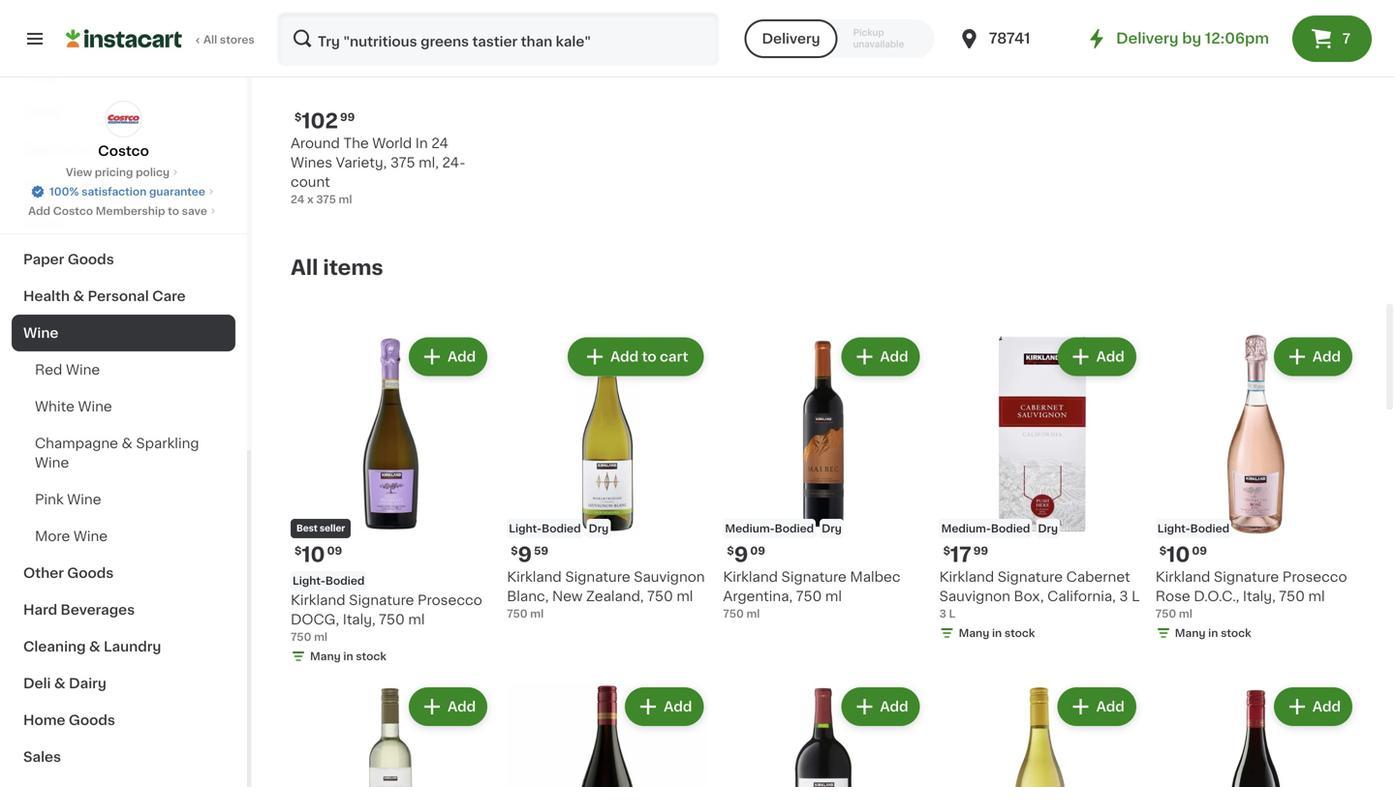 Task type: describe. For each thing, give the bounding box(es) containing it.
italy, inside kirkland signature prosecco docg, italy, 750 ml 750 ml
[[343, 613, 376, 627]]

goods for paper goods
[[68, 253, 114, 267]]

12:06pm
[[1205, 31, 1270, 46]]

78741
[[989, 31, 1031, 46]]

Search field
[[279, 14, 718, 64]]

goods for other goods
[[67, 567, 114, 580]]

add costco membership to save link
[[28, 204, 219, 219]]

d.o.c.,
[[1194, 590, 1240, 604]]

cart
[[660, 350, 688, 364]]

health & personal care link
[[12, 278, 235, 315]]

0 horizontal spatial stock
[[356, 652, 387, 662]]

rose
[[1156, 590, 1191, 604]]

the
[[343, 136, 369, 150]]

box,
[[1014, 590, 1044, 604]]

sparkling
[[136, 437, 199, 451]]

count
[[291, 175, 330, 189]]

$ for kirkland signature sauvignon blanc, new zealand, 750 ml
[[511, 546, 518, 557]]

health
[[23, 290, 70, 303]]

$ for kirkland signature malbec argentina, 750 ml
[[727, 546, 734, 557]]

around the world in 24 wines variety, 375 ml, 24- count 24 x 375 ml
[[291, 136, 466, 205]]

costco inside add costco membership to save link
[[53, 206, 93, 217]]

wine for more wine
[[74, 530, 108, 544]]

medium-bodied dry for 17
[[942, 524, 1058, 534]]

save
[[182, 206, 207, 217]]

best
[[297, 525, 318, 533]]

$ for around the world in 24 wines variety, 375 ml, 24- count
[[295, 112, 302, 122]]

$ 17 99
[[944, 545, 989, 565]]

signature for italy,
[[349, 594, 414, 607]]

09 for kirkland signature prosecco rose d.o.c., italy,  750 ml
[[1192, 546, 1207, 557]]

cleaning & laundry
[[23, 641, 161, 654]]

100% satisfaction guarantee
[[50, 187, 205, 197]]

kirkland for docg,
[[291, 594, 346, 607]]

1 $ 10 09 from the left
[[295, 545, 342, 565]]

champagne
[[35, 437, 118, 451]]

view pricing policy
[[66, 167, 170, 178]]

red wine
[[35, 363, 100, 377]]

light-bodied dry
[[509, 524, 609, 534]]

deli
[[23, 677, 51, 691]]

2 $ 10 09 from the left
[[1160, 545, 1207, 565]]

add costco membership to save
[[28, 206, 207, 217]]

around
[[291, 136, 340, 150]]

beer
[[23, 179, 56, 193]]

24-
[[442, 156, 466, 169]]

home goods
[[23, 714, 115, 728]]

by
[[1183, 31, 1202, 46]]

costco link
[[98, 101, 149, 161]]

many in stock for 17
[[959, 628, 1035, 639]]

italy, inside kirkland signature prosecco rose d.o.c., italy,  750 ml 750 ml
[[1243, 590, 1276, 604]]

liquor link
[[12, 204, 235, 241]]

beverages
[[61, 604, 135, 617]]

argentina,
[[723, 590, 793, 604]]

wine inside champagne & sparkling wine
[[35, 456, 69, 470]]

more wine link
[[12, 518, 235, 555]]

& for deli
[[54, 677, 65, 691]]

9 for kirkland signature sauvignon blanc, new zealand, 750 ml
[[518, 545, 532, 565]]

health & personal care
[[23, 290, 186, 303]]

docg,
[[291, 613, 339, 627]]

items
[[323, 258, 383, 278]]

instacart logo image
[[66, 27, 182, 50]]

cleaning
[[23, 641, 86, 654]]

$ for kirkland signature prosecco rose d.o.c., italy,  750 ml
[[1160, 546, 1167, 557]]

wine for white wine
[[78, 400, 112, 414]]

champagne & sparkling wine link
[[12, 425, 235, 482]]

electronics link
[[12, 131, 235, 168]]

many for 17
[[959, 628, 990, 639]]

pink wine
[[35, 493, 101, 507]]

service type group
[[745, 19, 935, 58]]

red wine link
[[12, 352, 235, 389]]

78741 button
[[958, 12, 1074, 66]]

dry for $ 17 99
[[1038, 524, 1058, 534]]

100% satisfaction guarantee button
[[30, 180, 217, 200]]

bodied for $ 9 09
[[775, 524, 814, 534]]

white wine link
[[12, 389, 235, 425]]

2 10 from the left
[[1167, 545, 1190, 565]]

other
[[23, 567, 64, 580]]

signature for new
[[565, 571, 631, 584]]

all stores link
[[66, 12, 256, 66]]

personal
[[88, 290, 149, 303]]

variety,
[[336, 156, 387, 169]]

& for health
[[73, 290, 84, 303]]

in for 10
[[1209, 628, 1219, 639]]

kirkland signature malbec argentina, 750 ml 750 ml
[[723, 571, 901, 620]]

to inside button
[[642, 350, 657, 364]]

in
[[416, 136, 428, 150]]

pink wine link
[[12, 482, 235, 518]]

kirkland signature prosecco docg, italy, 750 ml 750 ml
[[291, 594, 482, 643]]

& for cleaning
[[89, 641, 100, 654]]

california,
[[1048, 590, 1116, 604]]

add to cart
[[610, 350, 688, 364]]

many in stock for 10
[[1175, 628, 1252, 639]]

0 vertical spatial to
[[168, 206, 179, 217]]

sauvignon inside kirkland signature sauvignon blanc, new zealand, 750 ml 750 ml
[[634, 571, 705, 584]]

laundry
[[104, 641, 161, 654]]

pink
[[35, 493, 64, 507]]

beer & cider link
[[12, 168, 235, 204]]

09 for kirkland signature malbec argentina, 750 ml
[[750, 546, 765, 557]]

hard beverages link
[[12, 592, 235, 629]]

cider
[[74, 179, 112, 193]]

sauvignon inside kirkland signature cabernet sauvignon box, california, 3 l 3 l
[[940, 590, 1011, 604]]

policy
[[136, 167, 170, 178]]

& for champagne
[[122, 437, 133, 451]]

paper goods
[[23, 253, 114, 267]]

many for 10
[[1175, 628, 1206, 639]]

all for all stores
[[204, 34, 217, 45]]

view pricing policy link
[[66, 165, 181, 180]]

other goods
[[23, 567, 114, 580]]

delivery button
[[745, 19, 838, 58]]

guarantee
[[149, 187, 205, 197]]

wine down 'health'
[[23, 327, 59, 340]]

2 horizontal spatial light-
[[1158, 524, 1191, 534]]

delivery by 12:06pm
[[1117, 31, 1270, 46]]

red
[[35, 363, 62, 377]]

cabernet
[[1067, 571, 1131, 584]]

champagne & sparkling wine
[[35, 437, 199, 470]]

all items
[[291, 258, 383, 278]]

1 horizontal spatial light-bodied
[[1158, 524, 1230, 534]]

best seller
[[297, 525, 345, 533]]

care
[[152, 290, 186, 303]]

99 for 102
[[340, 112, 355, 122]]

malbec
[[850, 571, 901, 584]]

1 horizontal spatial 375
[[390, 156, 415, 169]]



Task type: vqa. For each thing, say whether or not it's contained in the screenshot.
$ related to Kirkland Signature Prosecco Rose D.O.C., Italy,  750 ml
yes



Task type: locate. For each thing, give the bounding box(es) containing it.
many in stock down the box,
[[959, 628, 1035, 639]]

floral link
[[12, 94, 235, 131]]

1 horizontal spatial many in stock
[[959, 628, 1035, 639]]

0 vertical spatial goods
[[68, 253, 114, 267]]

10 up rose
[[1167, 545, 1190, 565]]

cleaning & laundry link
[[12, 629, 235, 666]]

1 vertical spatial costco
[[53, 206, 93, 217]]

product group containing 17
[[940, 334, 1140, 645]]

to down guarantee
[[168, 206, 179, 217]]

blanc,
[[507, 590, 549, 604]]

l down 17
[[949, 609, 956, 620]]

medium-bodied dry for 9
[[725, 524, 842, 534]]

0 horizontal spatial medium-
[[725, 524, 775, 534]]

& down beverages
[[89, 641, 100, 654]]

italy, right d.o.c.,
[[1243, 590, 1276, 604]]

& down view
[[59, 179, 71, 193]]

medium- for 17
[[942, 524, 991, 534]]

medium-bodied dry up $ 9 09
[[725, 524, 842, 534]]

$ 9 09
[[727, 545, 765, 565]]

1 horizontal spatial many
[[959, 628, 990, 639]]

1 vertical spatial 99
[[974, 546, 989, 557]]

2 09 from the left
[[750, 546, 765, 557]]

1 vertical spatial prosecco
[[418, 594, 482, 607]]

floral
[[23, 106, 62, 119]]

1 horizontal spatial prosecco
[[1283, 571, 1348, 584]]

signature inside kirkland signature sauvignon blanc, new zealand, 750 ml 750 ml
[[565, 571, 631, 584]]

baby link
[[12, 57, 235, 94]]

0 vertical spatial 3
[[1120, 590, 1129, 604]]

l
[[1132, 590, 1140, 604], [949, 609, 956, 620]]

stock for 10
[[1221, 628, 1252, 639]]

2 medium- from the left
[[942, 524, 991, 534]]

2 horizontal spatial in
[[1209, 628, 1219, 639]]

1 vertical spatial to
[[642, 350, 657, 364]]

750 right docg,
[[379, 613, 405, 627]]

1 vertical spatial 375
[[316, 194, 336, 205]]

in for 17
[[992, 628, 1002, 639]]

wine right red
[[66, 363, 100, 377]]

dry for $ 9 59
[[589, 524, 609, 534]]

dry for $ 9 09
[[822, 524, 842, 534]]

all
[[204, 34, 217, 45], [291, 258, 318, 278]]

9 for kirkland signature malbec argentina, 750 ml
[[734, 545, 749, 565]]

all for all items
[[291, 258, 318, 278]]

750 down rose
[[1156, 609, 1177, 620]]

1 vertical spatial all
[[291, 258, 318, 278]]

1 horizontal spatial 3
[[1120, 590, 1129, 604]]

wine inside "link"
[[66, 363, 100, 377]]

many in stock down d.o.c.,
[[1175, 628, 1252, 639]]

kirkland
[[723, 571, 778, 584], [507, 571, 562, 584], [940, 571, 994, 584], [1156, 571, 1211, 584], [291, 594, 346, 607]]

750 right argentina, on the bottom right
[[796, 590, 822, 604]]

add inside button
[[610, 350, 639, 364]]

ml inside around the world in 24 wines variety, 375 ml, 24- count 24 x 375 ml
[[339, 194, 352, 205]]

signature for 750
[[782, 571, 847, 584]]

many down rose
[[1175, 628, 1206, 639]]

1 horizontal spatial medium-bodied dry
[[942, 524, 1058, 534]]

1 horizontal spatial delivery
[[1117, 31, 1179, 46]]

kirkland down '$ 17 99'
[[940, 571, 994, 584]]

3 dry from the left
[[1038, 524, 1058, 534]]

1 horizontal spatial 09
[[750, 546, 765, 557]]

wine right pink
[[67, 493, 101, 507]]

99 inside $ 102 99
[[340, 112, 355, 122]]

signature inside kirkland signature prosecco docg, italy, 750 ml 750 ml
[[349, 594, 414, 607]]

world
[[372, 136, 412, 150]]

0 horizontal spatial many in stock
[[310, 652, 387, 662]]

1 dry from the left
[[822, 524, 842, 534]]

kirkland up rose
[[1156, 571, 1211, 584]]

1 horizontal spatial to
[[642, 350, 657, 364]]

1 horizontal spatial costco
[[98, 144, 149, 158]]

0 horizontal spatial in
[[343, 652, 353, 662]]

0 vertical spatial italy,
[[1243, 590, 1276, 604]]

medium- for 9
[[725, 524, 775, 534]]

99 right 17
[[974, 546, 989, 557]]

0 horizontal spatial light-bodied
[[293, 576, 365, 587]]

kirkland signature sauvignon blanc, new zealand, 750 ml 750 ml
[[507, 571, 705, 620]]

many down docg,
[[310, 652, 341, 662]]

wine down the champagne
[[35, 456, 69, 470]]

None search field
[[277, 12, 720, 66]]

medium-bodied dry inside product group
[[942, 524, 1058, 534]]

59
[[534, 546, 549, 557]]

1 vertical spatial l
[[949, 609, 956, 620]]

kirkland inside kirkland signature sauvignon blanc, new zealand, 750 ml 750 ml
[[507, 571, 562, 584]]

stock down kirkland signature prosecco docg, italy, 750 ml 750 ml
[[356, 652, 387, 662]]

paper goods link
[[12, 241, 235, 278]]

0 vertical spatial 375
[[390, 156, 415, 169]]

1 09 from the left
[[327, 546, 342, 557]]

0 horizontal spatial light-
[[293, 576, 326, 587]]

7 button
[[1293, 16, 1372, 62]]

2 horizontal spatial 09
[[1192, 546, 1207, 557]]

0 horizontal spatial 99
[[340, 112, 355, 122]]

home
[[23, 714, 65, 728]]

sales link
[[12, 739, 235, 776]]

goods up "health & personal care"
[[68, 253, 114, 267]]

0 horizontal spatial all
[[204, 34, 217, 45]]

0 horizontal spatial 24
[[291, 194, 305, 205]]

2 dry from the left
[[589, 524, 609, 534]]

light-bodied
[[1158, 524, 1230, 534], [293, 576, 365, 587]]

0 horizontal spatial $ 10 09
[[295, 545, 342, 565]]

costco logo image
[[105, 101, 142, 138]]

item carousel region
[[264, 0, 1384, 241]]

in down d.o.c.,
[[1209, 628, 1219, 639]]

9 up argentina, on the bottom right
[[734, 545, 749, 565]]

09 up argentina, on the bottom right
[[750, 546, 765, 557]]

& inside champagne & sparkling wine
[[122, 437, 133, 451]]

24 left x
[[291, 194, 305, 205]]

medium- up $ 9 09
[[725, 524, 775, 534]]

1 horizontal spatial medium-
[[942, 524, 991, 534]]

bodied up the box,
[[991, 524, 1031, 534]]

costco up view pricing policy link
[[98, 144, 149, 158]]

$ 9 59
[[511, 545, 549, 565]]

kirkland for sauvignon
[[940, 571, 994, 584]]

delivery inside button
[[762, 32, 820, 46]]

prosecco inside kirkland signature prosecco docg, italy, 750 ml 750 ml
[[418, 594, 482, 607]]

0 vertical spatial 99
[[340, 112, 355, 122]]

kirkland for blanc,
[[507, 571, 562, 584]]

x
[[307, 194, 314, 205]]

1 horizontal spatial sauvignon
[[940, 590, 1011, 604]]

0 vertical spatial costco
[[98, 144, 149, 158]]

seller
[[320, 525, 345, 533]]

0 horizontal spatial sauvignon
[[634, 571, 705, 584]]

1 horizontal spatial 99
[[974, 546, 989, 557]]

sauvignon up 'zealand,'
[[634, 571, 705, 584]]

light- up $ 9 59
[[509, 524, 542, 534]]

light- up docg,
[[293, 576, 326, 587]]

bodied up d.o.c.,
[[1191, 524, 1230, 534]]

prosecco
[[1283, 571, 1348, 584], [418, 594, 482, 607]]

10 down best
[[302, 545, 325, 565]]

9
[[734, 545, 749, 565], [518, 545, 532, 565]]

99 inside '$ 17 99'
[[974, 546, 989, 557]]

kirkland up blanc,
[[507, 571, 562, 584]]

bodied up 59
[[542, 524, 581, 534]]

all left items
[[291, 258, 318, 278]]

1 10 from the left
[[302, 545, 325, 565]]

$ inside '$ 17 99'
[[944, 546, 951, 557]]

kirkland up docg,
[[291, 594, 346, 607]]

2 vertical spatial goods
[[69, 714, 115, 728]]

many down kirkland signature cabernet sauvignon box, california, 3 l 3 l
[[959, 628, 990, 639]]

750 down argentina, on the bottom right
[[723, 609, 744, 620]]

in inside product group
[[992, 628, 1002, 639]]

zealand,
[[586, 590, 644, 604]]

0 horizontal spatial dry
[[589, 524, 609, 534]]

1 horizontal spatial 10
[[1167, 545, 1190, 565]]

1 vertical spatial sauvignon
[[940, 590, 1011, 604]]

view
[[66, 167, 92, 178]]

wine right more
[[74, 530, 108, 544]]

1 vertical spatial 3
[[940, 609, 947, 620]]

signature
[[782, 571, 847, 584], [565, 571, 631, 584], [998, 571, 1063, 584], [1214, 571, 1279, 584], [349, 594, 414, 607]]

$ 10 09 up rose
[[1160, 545, 1207, 565]]

dry up kirkland signature cabernet sauvignon box, california, 3 l 3 l
[[1038, 524, 1058, 534]]

light- up rose
[[1158, 524, 1191, 534]]

7
[[1343, 32, 1351, 46]]

stock
[[1005, 628, 1035, 639], [1221, 628, 1252, 639], [356, 652, 387, 662]]

& down the white wine link
[[122, 437, 133, 451]]

bodied for $ 9 59
[[542, 524, 581, 534]]

09 up d.o.c.,
[[1192, 546, 1207, 557]]

750 right d.o.c.,
[[1279, 590, 1305, 604]]

costco down 100%
[[53, 206, 93, 217]]

kirkland signature prosecco rose d.o.c., italy,  750 ml 750 ml
[[1156, 571, 1348, 620]]

3 down cabernet
[[1120, 590, 1129, 604]]

medium-bodied dry
[[725, 524, 842, 534], [942, 524, 1058, 534]]

delivery for delivery by 12:06pm
[[1117, 31, 1179, 46]]

kirkland signature cabernet sauvignon box, california, 3 l 3 l
[[940, 571, 1140, 620]]

10
[[302, 545, 325, 565], [1167, 545, 1190, 565]]

1 horizontal spatial light-
[[509, 524, 542, 534]]

17
[[951, 545, 972, 565]]

0 vertical spatial l
[[1132, 590, 1140, 604]]

0 horizontal spatial prosecco
[[418, 594, 482, 607]]

add button
[[411, 340, 486, 375], [843, 340, 918, 375], [1060, 340, 1135, 375], [1276, 340, 1351, 375], [411, 690, 486, 725], [627, 690, 702, 725], [843, 690, 918, 725], [1060, 690, 1135, 725], [1276, 690, 1351, 725]]

stock down kirkland signature prosecco rose d.o.c., italy,  750 ml 750 ml
[[1221, 628, 1252, 639]]

0 horizontal spatial many
[[310, 652, 341, 662]]

1 medium- from the left
[[725, 524, 775, 534]]

signature inside kirkland signature prosecco rose d.o.c., italy,  750 ml 750 ml
[[1214, 571, 1279, 584]]

signature inside kirkland signature cabernet sauvignon box, california, 3 l 3 l
[[998, 571, 1063, 584]]

& for beer
[[59, 179, 71, 193]]

stock for 17
[[1005, 628, 1035, 639]]

deli & dairy link
[[12, 666, 235, 703]]

09 inside $ 9 09
[[750, 546, 765, 557]]

add
[[28, 206, 50, 217], [448, 350, 476, 364], [610, 350, 639, 364], [880, 350, 909, 364], [1097, 350, 1125, 364], [1313, 350, 1341, 364], [448, 700, 476, 714], [664, 700, 692, 714], [880, 700, 909, 714], [1097, 700, 1125, 714], [1313, 700, 1341, 714]]

in down kirkland signature cabernet sauvignon box, california, 3 l 3 l
[[992, 628, 1002, 639]]

kirkland inside kirkland signature malbec argentina, 750 ml 750 ml
[[723, 571, 778, 584]]

$ inside $ 102 99
[[295, 112, 302, 122]]

medium- up '$ 17 99'
[[942, 524, 991, 534]]

light-bodied up rose
[[1158, 524, 1230, 534]]

1 horizontal spatial $ 10 09
[[1160, 545, 1207, 565]]

99 up the
[[340, 112, 355, 122]]

other goods link
[[12, 555, 235, 592]]

electronics
[[23, 142, 102, 156]]

signature for d.o.c.,
[[1214, 571, 1279, 584]]

2 horizontal spatial many
[[1175, 628, 1206, 639]]

1 vertical spatial goods
[[67, 567, 114, 580]]

1 9 from the left
[[734, 545, 749, 565]]

goods down dairy
[[69, 714, 115, 728]]

1 vertical spatial 24
[[291, 194, 305, 205]]

more wine
[[35, 530, 108, 544]]

delivery by 12:06pm link
[[1086, 27, 1270, 50]]

beer & cider
[[23, 179, 112, 193]]

750 down docg,
[[291, 632, 311, 643]]

kirkland up argentina, on the bottom right
[[723, 571, 778, 584]]

light-bodied up docg,
[[293, 576, 365, 587]]

375
[[390, 156, 415, 169], [316, 194, 336, 205]]

liquor
[[23, 216, 68, 230]]

2 horizontal spatial many in stock
[[1175, 628, 1252, 639]]

& right 'health'
[[73, 290, 84, 303]]

new
[[552, 590, 583, 604]]

3
[[1120, 590, 1129, 604], [940, 609, 947, 620]]

375 down world
[[390, 156, 415, 169]]

delivery for delivery
[[762, 32, 820, 46]]

0 horizontal spatial italy,
[[343, 613, 376, 627]]

3 09 from the left
[[1192, 546, 1207, 557]]

wine right white in the left bottom of the page
[[78, 400, 112, 414]]

1 vertical spatial italy,
[[343, 613, 376, 627]]

stock down the box,
[[1005, 628, 1035, 639]]

membership
[[96, 206, 165, 217]]

white wine
[[35, 400, 112, 414]]

sauvignon
[[634, 571, 705, 584], [940, 590, 1011, 604]]

0 horizontal spatial 375
[[316, 194, 336, 205]]

$ 10 09 down best seller at the bottom left of the page
[[295, 545, 342, 565]]

dry
[[822, 524, 842, 534], [589, 524, 609, 534], [1038, 524, 1058, 534]]

hard beverages
[[23, 604, 135, 617]]

wine for red wine
[[66, 363, 100, 377]]

delivery
[[1117, 31, 1179, 46], [762, 32, 820, 46]]

goods
[[68, 253, 114, 267], [67, 567, 114, 580], [69, 714, 115, 728]]

1 horizontal spatial all
[[291, 258, 318, 278]]

0 vertical spatial 24
[[431, 136, 449, 150]]

0 horizontal spatial costco
[[53, 206, 93, 217]]

goods up beverages
[[67, 567, 114, 580]]

0 vertical spatial prosecco
[[1283, 571, 1348, 584]]

all left stores
[[204, 34, 217, 45]]

1 vertical spatial light-bodied
[[293, 576, 365, 587]]

bodied
[[775, 524, 814, 534], [542, 524, 581, 534], [991, 524, 1031, 534], [1191, 524, 1230, 534], [326, 576, 365, 587]]

24 right "in"
[[431, 136, 449, 150]]

many
[[959, 628, 990, 639], [1175, 628, 1206, 639], [310, 652, 341, 662]]

0 horizontal spatial 10
[[302, 545, 325, 565]]

0 horizontal spatial delivery
[[762, 32, 820, 46]]

$ inside $ 9 09
[[727, 546, 734, 557]]

prosecco inside kirkland signature prosecco rose d.o.c., italy,  750 ml 750 ml
[[1283, 571, 1348, 584]]

1 medium-bodied dry from the left
[[725, 524, 842, 534]]

bodied up docg,
[[326, 576, 365, 587]]

ml,
[[419, 156, 439, 169]]

wine
[[23, 327, 59, 340], [66, 363, 100, 377], [78, 400, 112, 414], [35, 456, 69, 470], [67, 493, 101, 507], [74, 530, 108, 544]]

0 horizontal spatial 3
[[940, 609, 947, 620]]

l left rose
[[1132, 590, 1140, 604]]

2 horizontal spatial stock
[[1221, 628, 1252, 639]]

1 horizontal spatial 9
[[734, 545, 749, 565]]

750 right 'zealand,'
[[647, 590, 673, 604]]

0 horizontal spatial 9
[[518, 545, 532, 565]]

9 left 59
[[518, 545, 532, 565]]

kirkland for rose
[[1156, 571, 1211, 584]]

0 horizontal spatial to
[[168, 206, 179, 217]]

0 vertical spatial sauvignon
[[634, 571, 705, 584]]

1 horizontal spatial l
[[1132, 590, 1140, 604]]

medium-bodied dry up '$ 17 99'
[[942, 524, 1058, 534]]

paper
[[23, 253, 64, 267]]

1 horizontal spatial stock
[[1005, 628, 1035, 639]]

wines
[[291, 156, 333, 169]]

many in stock down docg,
[[310, 652, 387, 662]]

$ inside $ 9 59
[[511, 546, 518, 557]]

product group
[[291, 334, 492, 668], [507, 334, 708, 622], [723, 334, 924, 622], [940, 334, 1140, 645], [1156, 334, 1357, 645], [291, 684, 492, 788], [507, 684, 708, 788], [723, 684, 924, 788], [940, 684, 1140, 788], [1156, 684, 1357, 788]]

0 horizontal spatial l
[[949, 609, 956, 620]]

750
[[796, 590, 822, 604], [647, 590, 673, 604], [1279, 590, 1305, 604], [723, 609, 744, 620], [507, 609, 528, 620], [1156, 609, 1177, 620], [379, 613, 405, 627], [291, 632, 311, 643]]

kirkland inside kirkland signature prosecco rose d.o.c., italy,  750 ml 750 ml
[[1156, 571, 1211, 584]]

0 horizontal spatial 09
[[327, 546, 342, 557]]

2 horizontal spatial dry
[[1038, 524, 1058, 534]]

to left cart
[[642, 350, 657, 364]]

kirkland inside kirkland signature prosecco docg, italy, 750 ml 750 ml
[[291, 594, 346, 607]]

kirkland inside kirkland signature cabernet sauvignon box, california, 3 l 3 l
[[940, 571, 994, 584]]

09 down the seller
[[327, 546, 342, 557]]

signature inside kirkland signature malbec argentina, 750 ml 750 ml
[[782, 571, 847, 584]]

750 down blanc,
[[507, 609, 528, 620]]

dry up kirkland signature sauvignon blanc, new zealand, 750 ml 750 ml
[[589, 524, 609, 534]]

$
[[295, 112, 302, 122], [295, 546, 302, 557], [727, 546, 734, 557], [511, 546, 518, 557], [944, 546, 951, 557], [1160, 546, 1167, 557]]

prosecco for 750
[[1283, 571, 1348, 584]]

dry up kirkland signature malbec argentina, 750 ml 750 ml
[[822, 524, 842, 534]]

0 horizontal spatial medium-bodied dry
[[725, 524, 842, 534]]

2 medium-bodied dry from the left
[[942, 524, 1058, 534]]

102
[[302, 111, 338, 131]]

prosecco for ml
[[418, 594, 482, 607]]

1 horizontal spatial italy,
[[1243, 590, 1276, 604]]

goods for home goods
[[69, 714, 115, 728]]

wine for pink wine
[[67, 493, 101, 507]]

italy,
[[1243, 590, 1276, 604], [343, 613, 376, 627]]

sauvignon down '$ 17 99'
[[940, 590, 1011, 604]]

1 horizontal spatial dry
[[822, 524, 842, 534]]

3 down '$ 17 99'
[[940, 609, 947, 620]]

bodied for $ 17 99
[[991, 524, 1031, 534]]

0 vertical spatial all
[[204, 34, 217, 45]]

bodied up kirkland signature malbec argentina, 750 ml 750 ml
[[775, 524, 814, 534]]

white
[[35, 400, 75, 414]]

99 for 17
[[974, 546, 989, 557]]

kirkland for argentina,
[[723, 571, 778, 584]]

all stores
[[204, 34, 255, 45]]

signature for box,
[[998, 571, 1063, 584]]

1 horizontal spatial in
[[992, 628, 1002, 639]]

light-
[[509, 524, 542, 534], [1158, 524, 1191, 534], [293, 576, 326, 587]]

0 vertical spatial light-bodied
[[1158, 524, 1230, 534]]

$ for kirkland signature cabernet sauvignon box, california, 3 l
[[944, 546, 951, 557]]

375 right x
[[316, 194, 336, 205]]

1 horizontal spatial 24
[[431, 136, 449, 150]]

in down kirkland signature prosecco docg, italy, 750 ml 750 ml
[[343, 652, 353, 662]]

hard
[[23, 604, 57, 617]]

& right deli
[[54, 677, 65, 691]]

2 9 from the left
[[518, 545, 532, 565]]

italy, right docg,
[[343, 613, 376, 627]]



